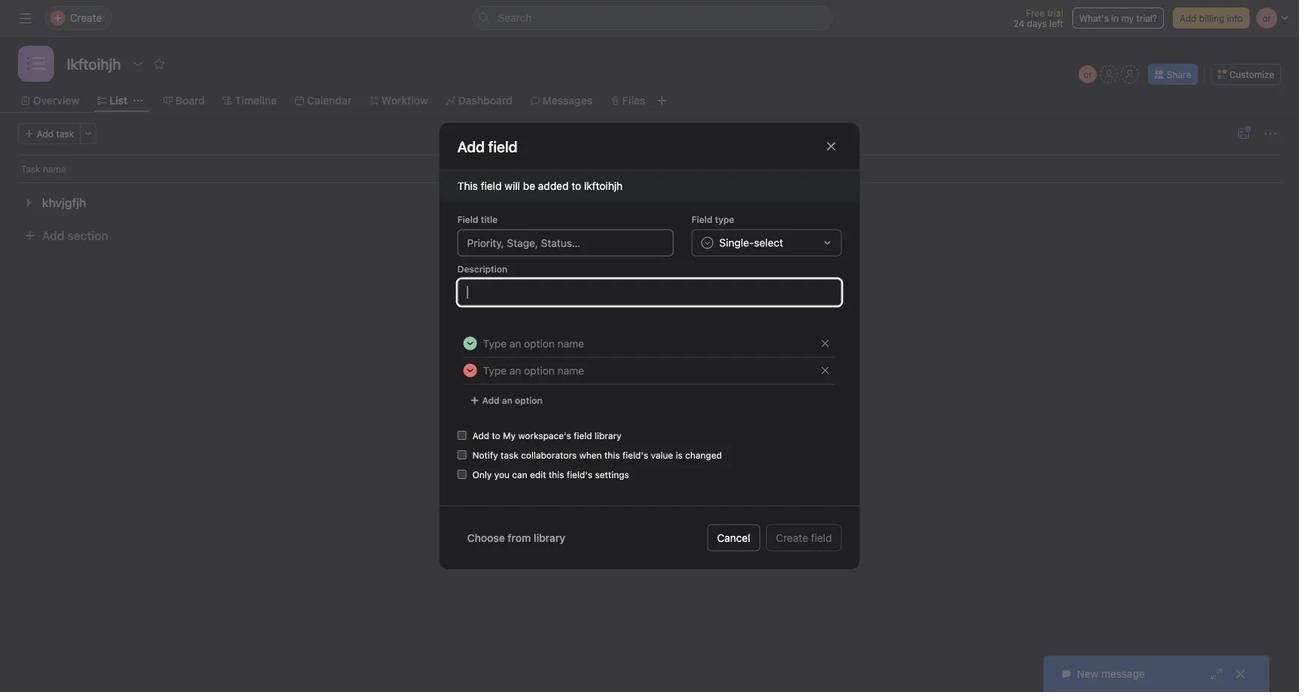 Task type: vqa. For each thing, say whether or not it's contained in the screenshot.
ADD BILLING INFO button
yes



Task type: describe. For each thing, give the bounding box(es) containing it.
files
[[623, 94, 646, 107]]

remove option image
[[821, 339, 830, 348]]

trial?
[[1137, 13, 1158, 23]]

notify task collaborators when this field's value is changed
[[473, 450, 722, 461]]

expand task list for this section image
[[23, 197, 35, 209]]

type an option name field for remove option image
[[477, 331, 815, 356]]

this for when
[[605, 450, 620, 461]]

new message
[[1078, 668, 1146, 680]]

board
[[176, 94, 205, 107]]

what's
[[1080, 13, 1109, 23]]

create field
[[776, 532, 832, 544]]

share button
[[1149, 64, 1199, 85]]

calendar
[[307, 94, 352, 107]]

lkftoihjh
[[584, 179, 623, 192]]

add task button
[[18, 123, 81, 144]]

add to my workspace's field library
[[473, 431, 622, 441]]

add billing info
[[1180, 13, 1244, 23]]

dashboard
[[459, 94, 513, 107]]

left
[[1050, 18, 1064, 29]]

0 horizontal spatial to
[[492, 431, 501, 441]]

value
[[651, 450, 674, 461]]

24
[[1014, 18, 1025, 29]]

can
[[512, 470, 528, 480]]

task for notify
[[501, 450, 519, 461]]

this for edit
[[549, 470, 565, 480]]

date
[[596, 164, 615, 174]]

trial
[[1048, 8, 1064, 18]]

cancel
[[717, 532, 751, 544]]

close this dialog image
[[826, 140, 838, 152]]

overview
[[33, 94, 79, 107]]

is
[[676, 450, 683, 461]]

this
[[458, 179, 478, 192]]

add section
[[42, 229, 108, 243]]

single-select
[[720, 237, 784, 249]]

create field button
[[767, 525, 842, 552]]

add for add section
[[42, 229, 64, 243]]

overview link
[[21, 92, 79, 109]]

changed
[[686, 450, 722, 461]]

edit
[[530, 470, 546, 480]]

choose from library button
[[458, 525, 575, 552]]

workflow link
[[370, 92, 428, 109]]

field's for value
[[623, 450, 649, 461]]

collaborators
[[521, 450, 577, 461]]

Add to My workspace's field library checkbox
[[458, 431, 467, 440]]

timeline
[[235, 94, 277, 107]]

will
[[505, 179, 520, 192]]

this field will be added to lkftoihjh
[[458, 179, 623, 192]]

files link
[[611, 92, 646, 109]]

be
[[523, 179, 536, 192]]

messages link
[[531, 92, 593, 109]]

calendar link
[[295, 92, 352, 109]]

option
[[515, 395, 543, 406]]

khvjgfjh button
[[42, 189, 86, 216]]

my
[[503, 431, 516, 441]]

none text field inside add field dialog
[[458, 279, 842, 306]]

add to starred image
[[153, 58, 165, 70]]

workflow
[[382, 94, 428, 107]]

section
[[67, 229, 108, 243]]

task
[[21, 164, 40, 174]]

row containing task name
[[0, 155, 1300, 182]]

assignee
[[487, 164, 526, 174]]

field for create
[[811, 532, 832, 544]]

type an option name field for remove option icon
[[477, 358, 815, 383]]

due date
[[577, 164, 615, 174]]

create
[[776, 532, 809, 544]]

added
[[538, 179, 569, 192]]

add for add to my workspace's field library
[[473, 431, 490, 441]]

list
[[110, 94, 128, 107]]

free trial 24 days left
[[1014, 8, 1064, 29]]

or button
[[1080, 65, 1098, 83]]

list link
[[97, 92, 128, 109]]

search button
[[473, 6, 833, 30]]



Task type: locate. For each thing, give the bounding box(es) containing it.
add right add to my workspace's field library checkbox
[[473, 431, 490, 441]]

add for add task
[[37, 128, 54, 139]]

row down files
[[0, 155, 1300, 182]]

1 horizontal spatial field's
[[623, 450, 649, 461]]

field left type
[[692, 214, 713, 225]]

add task
[[37, 128, 74, 139]]

add left section
[[42, 229, 64, 243]]

1 vertical spatial type an option name field
[[477, 358, 815, 383]]

0 horizontal spatial task
[[56, 128, 74, 139]]

workspace's
[[518, 431, 572, 441]]

board link
[[164, 92, 205, 109]]

title
[[481, 214, 498, 225]]

task down overview
[[56, 128, 74, 139]]

field title
[[458, 214, 498, 225]]

0 horizontal spatial this
[[549, 470, 565, 480]]

field
[[481, 179, 502, 192], [574, 431, 593, 441], [811, 532, 832, 544]]

due
[[577, 164, 594, 174]]

dashboard link
[[446, 92, 513, 109]]

library inside button
[[534, 532, 566, 544]]

0 vertical spatial this
[[605, 450, 620, 461]]

0 horizontal spatial field's
[[567, 470, 593, 480]]

1 horizontal spatial field
[[574, 431, 593, 441]]

field left title
[[458, 214, 479, 225]]

1 type an option name field from the top
[[477, 331, 815, 356]]

0 vertical spatial to
[[572, 179, 582, 192]]

field type
[[692, 214, 735, 225]]

search
[[498, 12, 532, 24]]

2 vertical spatial field
[[811, 532, 832, 544]]

None text field
[[458, 279, 842, 306]]

add section button
[[18, 222, 114, 249]]

2 type an option name field from the top
[[477, 358, 815, 383]]

add field
[[458, 137, 518, 155]]

choose from library
[[467, 532, 566, 544]]

messages
[[543, 94, 593, 107]]

type
[[715, 214, 735, 225]]

single-select button
[[692, 229, 842, 256]]

this
[[605, 450, 620, 461], [549, 470, 565, 480]]

my
[[1122, 13, 1135, 23]]

field's
[[623, 450, 649, 461], [567, 470, 593, 480]]

2 horizontal spatial field
[[811, 532, 832, 544]]

1 vertical spatial this
[[549, 470, 565, 480]]

this right the edit at the bottom left of page
[[549, 470, 565, 480]]

field's left value at the bottom right of the page
[[623, 450, 649, 461]]

choose
[[467, 532, 505, 544]]

search list box
[[473, 6, 833, 30]]

khvjgfjh
[[42, 196, 86, 210]]

add down overview link
[[37, 128, 54, 139]]

add field dialog
[[440, 123, 860, 570]]

1 horizontal spatial task
[[501, 450, 519, 461]]

task inside add field dialog
[[501, 450, 519, 461]]

add for add an option
[[482, 395, 500, 406]]

None text field
[[63, 50, 125, 77]]

1 vertical spatial field's
[[567, 470, 593, 480]]

task inside button
[[56, 128, 74, 139]]

add billing info button
[[1174, 8, 1250, 29]]

Priority, Stage, Status… text field
[[458, 229, 674, 256]]

expand new message image
[[1211, 668, 1223, 680]]

settings
[[595, 470, 630, 480]]

an
[[502, 395, 513, 406]]

1 horizontal spatial to
[[572, 179, 582, 192]]

task down my
[[501, 450, 519, 461]]

add left billing
[[1180, 13, 1197, 23]]

this up settings
[[605, 450, 620, 461]]

0 vertical spatial type an option name field
[[477, 331, 815, 356]]

1 vertical spatial field
[[574, 431, 593, 441]]

info
[[1228, 13, 1244, 23]]

Only you can edit this field's settings checkbox
[[458, 470, 467, 479]]

add left an at the bottom
[[482, 395, 500, 406]]

notify
[[473, 450, 498, 461]]

0 horizontal spatial library
[[534, 532, 566, 544]]

field's for settings
[[567, 470, 593, 480]]

description
[[458, 264, 508, 274]]

task name
[[21, 164, 66, 174]]

0 horizontal spatial field
[[481, 179, 502, 192]]

1 horizontal spatial field
[[692, 214, 713, 225]]

days
[[1028, 18, 1048, 29]]

library right "from"
[[534, 532, 566, 544]]

add an option
[[482, 395, 543, 406]]

field for this
[[481, 179, 502, 192]]

free
[[1027, 8, 1045, 18]]

field right create
[[811, 532, 832, 544]]

single-
[[720, 237, 754, 249]]

field inside button
[[811, 532, 832, 544]]

task for add
[[56, 128, 74, 139]]

menu item
[[0, 0, 1300, 12]]

0 vertical spatial library
[[595, 431, 622, 441]]

0 vertical spatial field
[[481, 179, 502, 192]]

add for add billing info
[[1180, 13, 1197, 23]]

0 horizontal spatial field
[[458, 214, 479, 225]]

add
[[1180, 13, 1197, 23], [37, 128, 54, 139], [42, 229, 64, 243], [482, 395, 500, 406], [473, 431, 490, 441]]

list image
[[27, 55, 45, 73]]

field's down when
[[567, 470, 593, 480]]

cancel button
[[708, 525, 761, 552]]

1 vertical spatial library
[[534, 532, 566, 544]]

when
[[580, 450, 602, 461]]

you
[[495, 470, 510, 480]]

in
[[1112, 13, 1119, 23]]

billing
[[1200, 13, 1225, 23]]

field for field type
[[692, 214, 713, 225]]

Type an option name field
[[477, 331, 815, 356], [477, 358, 815, 383]]

only you can edit this field's settings
[[473, 470, 630, 480]]

1 horizontal spatial this
[[605, 450, 620, 461]]

field left will
[[481, 179, 502, 192]]

timeline link
[[223, 92, 277, 109]]

library up notify task collaborators when this field's value is changed
[[595, 431, 622, 441]]

field up when
[[574, 431, 593, 441]]

what's in my trial? button
[[1073, 8, 1165, 29]]

to
[[572, 179, 582, 192], [492, 431, 501, 441]]

1 vertical spatial task
[[501, 450, 519, 461]]

to left my
[[492, 431, 501, 441]]

row down date at left
[[18, 182, 1282, 183]]

Notify task collaborators when this field's value is changed checkbox
[[458, 451, 467, 460]]

1 field from the left
[[458, 214, 479, 225]]

remove option image
[[821, 366, 830, 375]]

2 field from the left
[[692, 214, 713, 225]]

1 horizontal spatial library
[[595, 431, 622, 441]]

only
[[473, 470, 492, 480]]

library
[[595, 431, 622, 441], [534, 532, 566, 544]]

add an option button
[[464, 390, 550, 411]]

what's in my trial?
[[1080, 13, 1158, 23]]

1 vertical spatial to
[[492, 431, 501, 441]]

from
[[508, 532, 531, 544]]

add inside 'button'
[[482, 395, 500, 406]]

close image
[[1235, 668, 1247, 680]]

field
[[458, 214, 479, 225], [692, 214, 713, 225]]

name
[[43, 164, 66, 174]]

select
[[754, 237, 784, 249]]

0 vertical spatial task
[[56, 128, 74, 139]]

row
[[0, 155, 1300, 182], [18, 182, 1282, 183]]

share
[[1167, 69, 1192, 80]]

0 vertical spatial field's
[[623, 450, 649, 461]]

or
[[1084, 69, 1093, 80]]

field for field title
[[458, 214, 479, 225]]

add inside button
[[42, 229, 64, 243]]

to down 'due'
[[572, 179, 582, 192]]



